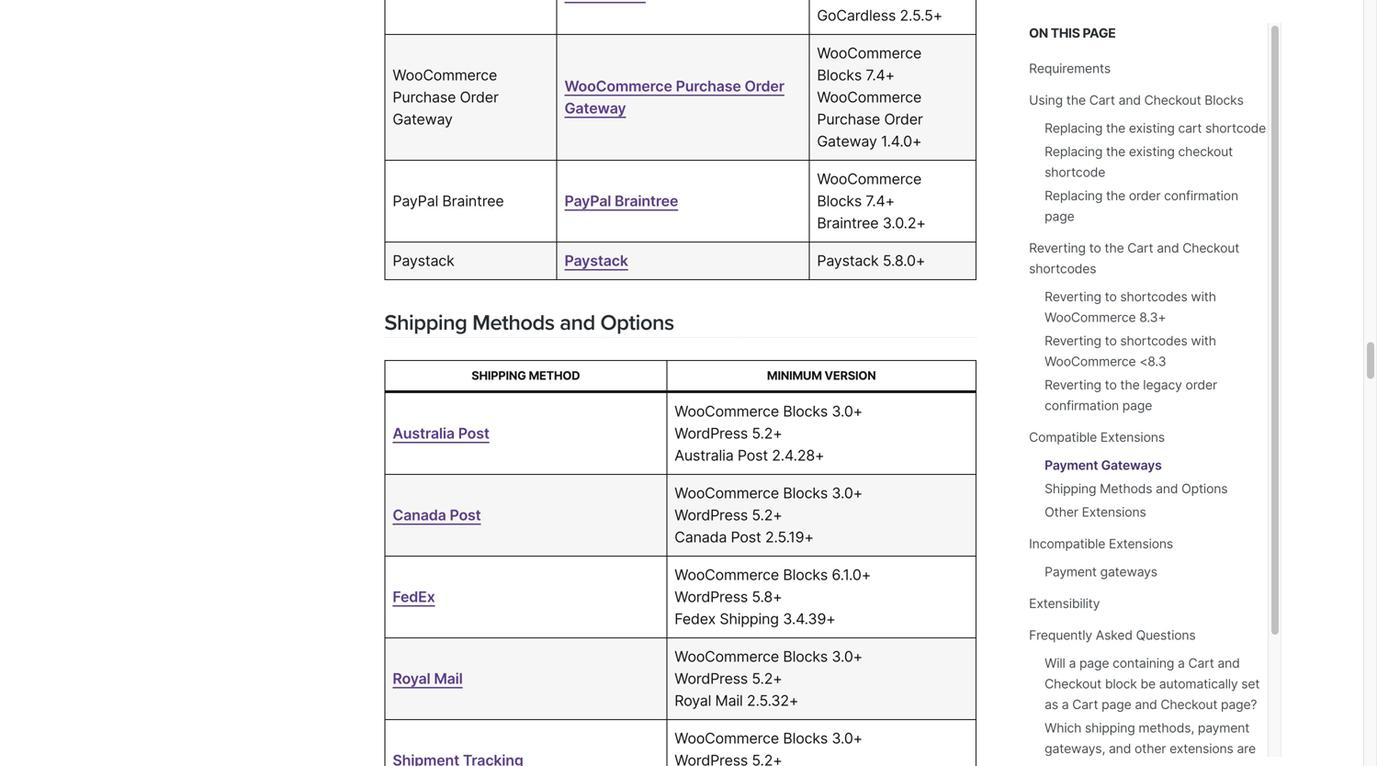 Task type: describe. For each thing, give the bounding box(es) containing it.
blocks for woocommerce blocks 7.4+ woocommerce purchase order gateway 1.4.0+
[[817, 66, 862, 84]]

compatible extensions
[[1030, 430, 1165, 445]]

7.4+ for purchase
[[866, 66, 895, 84]]

automatically
[[1160, 677, 1239, 692]]

methods inside payment gateways shipping methods and options other extensions
[[1100, 481, 1153, 497]]

purchase inside woocommerce blocks 7.4+ woocommerce purchase order gateway 1.4.0+
[[817, 110, 881, 128]]

1 horizontal spatial woocommerce purchase order gateway
[[565, 77, 785, 117]]

other extensions link
[[1045, 505, 1147, 520]]

blocks up checkout
[[1205, 92, 1244, 108]]

supported?
[[1045, 762, 1113, 767]]

checkout inside reverting to the cart and checkout shortcodes
[[1183, 240, 1240, 256]]

fedex
[[675, 610, 716, 628]]

a right will on the right bottom
[[1069, 656, 1077, 671]]

blocks for woocommerce blocks 3.0+ wordpress 5.2+ australia post 2.4.28+
[[783, 402, 828, 420]]

block
[[1106, 677, 1138, 692]]

blocks for woocommerce blocks 3.0+ wordpress 5.2+ canada post 2.5.19+
[[783, 484, 828, 502]]

checkout down will on the right bottom
[[1045, 677, 1102, 692]]

shipping method
[[472, 368, 580, 383]]

0 horizontal spatial mail
[[434, 670, 463, 688]]

extensibility link
[[1030, 596, 1101, 612]]

6.1.0+
[[832, 566, 871, 584]]

mail inside woocommerce blocks 3.0+ wordpress 5.2+ royal mail 2.5.32+
[[716, 692, 743, 710]]

canada post
[[393, 506, 481, 524]]

payment gateways link
[[1045, 564, 1158, 580]]

cart up automatically
[[1189, 656, 1215, 671]]

0 horizontal spatial order
[[460, 88, 499, 106]]

woocommerce blocks 3.0+ wordpress 5.2+ australia post 2.4.28+
[[675, 402, 863, 465]]

replacing the existing checkout shortcode link
[[1045, 144, 1234, 180]]

post down australia post
[[450, 506, 481, 524]]

australia post link
[[393, 425, 490, 442]]

2.5.19+
[[766, 528, 814, 546]]

incompatible extensions link
[[1030, 536, 1174, 552]]

on this page
[[1030, 25, 1116, 41]]

page down frequently asked questions on the bottom of page
[[1080, 656, 1110, 671]]

as
[[1045, 697, 1059, 713]]

5.2+ for 2.4.28+
[[752, 425, 783, 442]]

1 with from the top
[[1192, 289, 1217, 305]]

replacing the existing cart shortcode link
[[1045, 120, 1267, 136]]

3.0+ for woocommerce blocks 3.0+ wordpress 5.2+ royal mail 2.5.32+
[[832, 648, 863, 666]]

version
[[825, 368, 876, 383]]

paystack 5.8.0+
[[817, 252, 926, 270]]

woocommerce inside woocommerce blocks 3.0+ wordpress 5.2+ australia post 2.4.28+
[[675, 402, 779, 420]]

legacy
[[1144, 377, 1183, 393]]

shipping inside woocommerce blocks 6.1.0+ wordpress 5.8+ fedex shipping 3.4.39+
[[720, 610, 779, 628]]

woocommerce blocks 3.0+ wordpress 5.2+ royal mail 2.5.32+
[[675, 648, 863, 710]]

0 horizontal spatial methods
[[473, 310, 555, 337]]

1 horizontal spatial braintree
[[615, 192, 679, 210]]

canada post link
[[393, 506, 481, 524]]

minimum version
[[767, 368, 876, 383]]

checkout down automatically
[[1161, 697, 1218, 713]]

5.8.0+
[[883, 252, 926, 270]]

and up method
[[560, 310, 595, 337]]

and inside payment gateways shipping methods and options other extensions
[[1156, 481, 1179, 497]]

paystack for paystack link
[[565, 252, 628, 270]]

which
[[1045, 721, 1082, 736]]

extensibility
[[1030, 596, 1101, 612]]

5.2+ for 2.5.32+
[[752, 670, 783, 688]]

1 paypal from the left
[[393, 192, 439, 210]]

other
[[1135, 741, 1167, 757]]

payment for payment gateways shipping methods and options other extensions
[[1045, 458, 1099, 473]]

<8.3
[[1140, 354, 1167, 370]]

post inside woocommerce blocks 3.0+ wordpress 5.2+ australia post 2.4.28+
[[738, 447, 768, 465]]

are
[[1238, 741, 1256, 757]]

payment gateways shipping methods and options other extensions
[[1045, 458, 1228, 520]]

woocommerce blocks 3.0+
[[675, 730, 863, 748]]

australia post
[[393, 425, 490, 442]]

0 horizontal spatial shipping methods and options link
[[385, 310, 674, 337]]

0 horizontal spatial australia
[[393, 425, 455, 442]]

3.0+ for woocommerce blocks 3.0+ wordpress 5.2+ canada post 2.5.19+
[[832, 484, 863, 502]]

1 replacing from the top
[[1045, 120, 1103, 136]]

using
[[1030, 92, 1064, 108]]

options inside payment gateways shipping methods and options other extensions
[[1182, 481, 1228, 497]]

2.4.28+
[[772, 447, 825, 465]]

gateways
[[1102, 458, 1162, 473]]

using the cart and checkout blocks link
[[1030, 92, 1244, 108]]

woocommerce purchase order gateway link
[[565, 77, 785, 117]]

shortcodes inside reverting to the cart and checkout shortcodes
[[1030, 261, 1097, 277]]

to inside reverting to the cart and checkout shortcodes
[[1090, 240, 1102, 256]]

3.0+ for woocommerce blocks 3.0+
[[832, 730, 863, 748]]

checkout
[[1179, 144, 1234, 159]]

3.0.2+
[[883, 214, 926, 232]]

order inside replacing the existing cart shortcode replacing the existing checkout shortcode replacing the order confirmation page
[[1130, 188, 1161, 204]]

and up automatically
[[1218, 656, 1241, 671]]

frequently asked questions
[[1030, 628, 1196, 643]]

3.4.39+
[[783, 610, 836, 628]]

payment
[[1198, 721, 1250, 736]]

2.5.5+
[[900, 7, 943, 25]]

2 with from the top
[[1192, 333, 1217, 349]]

1 horizontal spatial purchase
[[676, 77, 742, 95]]

gateways,
[[1045, 741, 1106, 757]]

incompatible extensions
[[1030, 536, 1174, 552]]

post inside woocommerce blocks 3.0+ wordpress 5.2+ canada post 2.5.19+
[[731, 528, 762, 546]]

this
[[1051, 25, 1081, 41]]

extensions
[[1170, 741, 1234, 757]]

reverting to shortcodes with woocommerce <8.3 link
[[1045, 333, 1217, 370]]

payment for payment gateways
[[1045, 564, 1097, 580]]

2 paypal from the left
[[565, 192, 611, 210]]

will a page containing a cart and checkout block be automatically set as a cart page and checkout page? which shipping methods, payment gateways, and other extensions are supported?
[[1045, 656, 1260, 767]]

8.3+
[[1140, 310, 1167, 325]]

order inside woocommerce purchase order gateway link
[[745, 77, 785, 95]]

replacing the order confirmation page link
[[1045, 188, 1239, 224]]

1 vertical spatial shortcode
[[1045, 165, 1106, 180]]

requirements link
[[1030, 61, 1111, 76]]

requirements
[[1030, 61, 1111, 76]]

will a page containing a cart and checkout block be automatically set as a cart page and checkout page? link
[[1045, 656, 1260, 713]]

shipping
[[1086, 721, 1136, 736]]

woocommerce inside woocommerce blocks 3.0+ wordpress 5.2+ royal mail 2.5.32+
[[675, 648, 779, 666]]

payment gateways link
[[1045, 458, 1162, 473]]

minimum
[[767, 368, 822, 383]]

replacing the existing cart shortcode replacing the existing checkout shortcode replacing the order confirmation page
[[1045, 120, 1267, 224]]

which shipping methods, payment gateways, and other extensions are supported? link
[[1045, 721, 1256, 767]]

confirmation inside replacing the existing cart shortcode replacing the existing checkout shortcode replacing the order confirmation page
[[1165, 188, 1239, 204]]

the down replacing the existing checkout shortcode link at the top right of page
[[1107, 188, 1126, 204]]

other
[[1045, 505, 1079, 520]]

questions
[[1137, 628, 1196, 643]]

reverting to shortcodes with woocommerce 8.3+ link
[[1045, 289, 1217, 325]]

frequently
[[1030, 628, 1093, 643]]

royal inside woocommerce blocks 3.0+ wordpress 5.2+ royal mail 2.5.32+
[[675, 692, 712, 710]]

royal mail link
[[393, 670, 463, 688]]

asked
[[1096, 628, 1133, 643]]

1.4.0+
[[881, 133, 922, 150]]

to down reverting to shortcodes with woocommerce <8.3 link
[[1105, 377, 1117, 393]]

on
[[1030, 25, 1049, 41]]

1 existing from the top
[[1130, 120, 1175, 136]]

5.2+ for 2.5.19+
[[752, 506, 783, 524]]

0 horizontal spatial braintree
[[443, 192, 504, 210]]

reverting to the legacy order confirmation page link
[[1045, 377, 1218, 414]]

woocommerce blocks 7.4+ woocommerce purchase order gateway 1.4.0+
[[817, 44, 923, 150]]

blocks for woocommerce blocks 3.0+
[[783, 730, 828, 748]]

cart
[[1179, 120, 1203, 136]]

reverting inside reverting to the cart and checkout shortcodes
[[1030, 240, 1086, 256]]

a right as
[[1062, 697, 1069, 713]]

order inside woocommerce blocks 7.4+ woocommerce purchase order gateway 1.4.0+
[[885, 110, 923, 128]]

wordpress for australia
[[675, 425, 748, 442]]

blocks for woocommerce blocks 6.1.0+ wordpress 5.8+ fedex shipping 3.4.39+
[[783, 566, 828, 584]]

woocommerce blocks 6.1.0+ wordpress 5.8+ fedex shipping 3.4.39+
[[675, 566, 871, 628]]



Task type: locate. For each thing, give the bounding box(es) containing it.
1 vertical spatial options
[[1182, 481, 1228, 497]]

reverting to shortcodes with woocommerce 8.3+ reverting to shortcodes with woocommerce <8.3 reverting to the legacy order confirmation page
[[1045, 289, 1218, 414]]

order inside 'reverting to shortcodes with woocommerce 8.3+ reverting to shortcodes with woocommerce <8.3 reverting to the legacy order confirmation page'
[[1186, 377, 1218, 393]]

1 vertical spatial order
[[1186, 377, 1218, 393]]

1 horizontal spatial australia
[[675, 447, 734, 465]]

1 horizontal spatial mail
[[716, 692, 743, 710]]

wordpress inside woocommerce blocks 3.0+ wordpress 5.2+ australia post 2.4.28+
[[675, 425, 748, 442]]

and down gateways
[[1156, 481, 1179, 497]]

1 5.2+ from the top
[[752, 425, 783, 442]]

woocommerce inside woocommerce blocks 6.1.0+ wordpress 5.8+ fedex shipping 3.4.39+
[[675, 566, 779, 584]]

shortcodes up reverting to shortcodes with woocommerce 8.3+ link at the right
[[1030, 261, 1097, 277]]

0 vertical spatial shipping methods and options link
[[385, 310, 674, 337]]

be
[[1141, 677, 1156, 692]]

mail left 2.5.32+
[[716, 692, 743, 710]]

payment down incompatible
[[1045, 564, 1097, 580]]

3.0+ inside woocommerce blocks 3.0+ wordpress 5.2+ australia post 2.4.28+
[[832, 402, 863, 420]]

post left the 2.4.28+
[[738, 447, 768, 465]]

4 wordpress from the top
[[675, 670, 748, 688]]

fedex link
[[393, 588, 435, 606]]

payment gateways
[[1045, 564, 1158, 580]]

reverting to the cart and checkout shortcodes link
[[1030, 240, 1240, 277]]

shipping methods and options link up shipping method
[[385, 310, 674, 337]]

3 wordpress from the top
[[675, 588, 748, 606]]

5.2+ up 2.5.32+
[[752, 670, 783, 688]]

checkout up cart on the top of page
[[1145, 92, 1202, 108]]

0 vertical spatial replacing
[[1045, 120, 1103, 136]]

paypal
[[393, 192, 439, 210], [565, 192, 611, 210]]

reverting to the cart and checkout shortcodes
[[1030, 240, 1240, 277]]

0 vertical spatial 7.4+
[[866, 66, 895, 84]]

2 existing from the top
[[1130, 144, 1175, 159]]

2 horizontal spatial braintree
[[817, 214, 879, 232]]

1 3.0+ from the top
[[832, 402, 863, 420]]

shipping methods and options
[[385, 310, 674, 337]]

gocardless 2.5.5+
[[817, 7, 943, 25]]

0 vertical spatial canada
[[393, 506, 446, 524]]

2 vertical spatial extensions
[[1109, 536, 1174, 552]]

compatible extensions link
[[1030, 430, 1165, 445]]

blocks for woocommerce blocks 3.0+ wordpress 5.2+ royal mail 2.5.32+
[[783, 648, 828, 666]]

to
[[1090, 240, 1102, 256], [1105, 289, 1117, 305], [1105, 333, 1117, 349], [1105, 377, 1117, 393]]

7.4+ down gocardless 2.5.5+ at the right top of page
[[866, 66, 895, 84]]

the down replacing the existing cart shortcode link
[[1107, 144, 1126, 159]]

payment down the compatible
[[1045, 458, 1099, 473]]

2 vertical spatial shortcodes
[[1121, 333, 1188, 349]]

methods down gateways
[[1100, 481, 1153, 497]]

and up replacing the existing cart shortcode link
[[1119, 92, 1142, 108]]

woocommerce inside woocommerce blocks 7.4+ braintree 3.0.2+
[[817, 170, 922, 188]]

checkout down replacing the order confirmation page link
[[1183, 240, 1240, 256]]

wordpress for royal
[[675, 670, 748, 688]]

paystack for paystack 5.8.0+
[[817, 252, 879, 270]]

1 vertical spatial methods
[[1100, 481, 1153, 497]]

1 horizontal spatial royal
[[675, 692, 712, 710]]

paypal braintree
[[393, 192, 504, 210], [565, 192, 679, 210]]

7.4+ inside woocommerce blocks 7.4+ woocommerce purchase order gateway 1.4.0+
[[866, 66, 895, 84]]

2 horizontal spatial purchase
[[817, 110, 881, 128]]

woocommerce blocks 3.0+ wordpress 5.2+ canada post 2.5.19+
[[675, 484, 863, 546]]

paystack
[[393, 252, 455, 270], [565, 252, 628, 270], [817, 252, 879, 270]]

2 vertical spatial replacing
[[1045, 188, 1103, 204]]

wordpress inside woocommerce blocks 3.0+ wordpress 5.2+ canada post 2.5.19+
[[675, 506, 748, 524]]

2 horizontal spatial paystack
[[817, 252, 879, 270]]

blocks inside woocommerce blocks 3.0+ wordpress 5.2+ royal mail 2.5.32+
[[783, 648, 828, 666]]

royal down fedex link
[[393, 670, 431, 688]]

1 horizontal spatial paystack
[[565, 252, 628, 270]]

5.2+ inside woocommerce blocks 3.0+ wordpress 5.2+ canada post 2.5.19+
[[752, 506, 783, 524]]

1 vertical spatial confirmation
[[1045, 398, 1120, 414]]

canada inside woocommerce blocks 3.0+ wordpress 5.2+ canada post 2.5.19+
[[675, 528, 727, 546]]

0 horizontal spatial order
[[1130, 188, 1161, 204]]

0 horizontal spatial canada
[[393, 506, 446, 524]]

existing
[[1130, 120, 1175, 136], [1130, 144, 1175, 159]]

3 5.2+ from the top
[[752, 670, 783, 688]]

braintree inside woocommerce blocks 7.4+ braintree 3.0.2+
[[817, 214, 879, 232]]

page
[[1083, 25, 1116, 41], [1045, 209, 1075, 224], [1123, 398, 1153, 414], [1080, 656, 1110, 671], [1102, 697, 1132, 713]]

shipping
[[385, 310, 467, 337], [472, 368, 526, 383], [1045, 481, 1097, 497], [720, 610, 779, 628]]

3.0+ inside woocommerce blocks 3.0+ wordpress 5.2+ canada post 2.5.19+
[[832, 484, 863, 502]]

cart down replacing the order confirmation page link
[[1128, 240, 1154, 256]]

royal
[[393, 670, 431, 688], [675, 692, 712, 710]]

containing
[[1113, 656, 1175, 671]]

methods,
[[1139, 721, 1195, 736]]

confirmation inside 'reverting to shortcodes with woocommerce 8.3+ reverting to shortcodes with woocommerce <8.3 reverting to the legacy order confirmation page'
[[1045, 398, 1120, 414]]

0 vertical spatial methods
[[473, 310, 555, 337]]

1 horizontal spatial order
[[745, 77, 785, 95]]

7.4+ up 3.0.2+
[[866, 192, 895, 210]]

1 horizontal spatial paypal
[[565, 192, 611, 210]]

using the cart and checkout blocks
[[1030, 92, 1244, 108]]

set
[[1242, 677, 1260, 692]]

page up reverting to the cart and checkout shortcodes
[[1045, 209, 1075, 224]]

1 horizontal spatial methods
[[1100, 481, 1153, 497]]

1 horizontal spatial paypal braintree
[[565, 192, 679, 210]]

blocks down 2.5.19+ at the right of the page
[[783, 566, 828, 584]]

blocks down minimum
[[783, 402, 828, 420]]

0 horizontal spatial purchase
[[393, 88, 456, 106]]

australia up woocommerce blocks 3.0+ wordpress 5.2+ canada post 2.5.19+
[[675, 447, 734, 465]]

0 horizontal spatial confirmation
[[1045, 398, 1120, 414]]

shipping inside payment gateways shipping methods and options other extensions
[[1045, 481, 1097, 497]]

purchase
[[676, 77, 742, 95], [393, 88, 456, 106], [817, 110, 881, 128]]

shortcode
[[1206, 120, 1267, 136], [1045, 165, 1106, 180]]

blocks inside woocommerce blocks 3.0+ wordpress 5.2+ australia post 2.4.28+
[[783, 402, 828, 420]]

5.2+
[[752, 425, 783, 442], [752, 506, 783, 524], [752, 670, 783, 688]]

2 horizontal spatial order
[[885, 110, 923, 128]]

post left 2.5.19+ at the right of the page
[[731, 528, 762, 546]]

the left legacy
[[1121, 377, 1140, 393]]

1 horizontal spatial confirmation
[[1165, 188, 1239, 204]]

3.0+ inside woocommerce blocks 3.0+ wordpress 5.2+ royal mail 2.5.32+
[[832, 648, 863, 666]]

wordpress
[[675, 425, 748, 442], [675, 506, 748, 524], [675, 588, 748, 606], [675, 670, 748, 688]]

australia up canada post
[[393, 425, 455, 442]]

3 paystack from the left
[[817, 252, 879, 270]]

0 horizontal spatial gateway
[[393, 110, 453, 128]]

blocks down 2.5.32+
[[783, 730, 828, 748]]

cart down requirements
[[1090, 92, 1116, 108]]

1 vertical spatial 5.2+
[[752, 506, 783, 524]]

checkout
[[1145, 92, 1202, 108], [1183, 240, 1240, 256], [1045, 677, 1102, 692], [1161, 697, 1218, 713]]

and down replacing the order confirmation page link
[[1157, 240, 1180, 256]]

3 replacing from the top
[[1045, 188, 1103, 204]]

the inside reverting to the cart and checkout shortcodes
[[1105, 240, 1125, 256]]

gateway inside woocommerce blocks 7.4+ woocommerce purchase order gateway 1.4.0+
[[817, 133, 878, 150]]

0 horizontal spatial shortcode
[[1045, 165, 1106, 180]]

extensions
[[1101, 430, 1165, 445], [1082, 505, 1147, 520], [1109, 536, 1174, 552]]

1 7.4+ from the top
[[866, 66, 895, 84]]

1 vertical spatial 7.4+
[[866, 192, 895, 210]]

1 horizontal spatial canada
[[675, 528, 727, 546]]

the down using the cart and checkout blocks
[[1107, 120, 1126, 136]]

5.2+ up the 2.4.28+
[[752, 425, 783, 442]]

paypal braintree link
[[565, 192, 679, 210]]

canada
[[393, 506, 446, 524], [675, 528, 727, 546]]

shipping methods and options link
[[385, 310, 674, 337], [1045, 481, 1228, 497]]

0 horizontal spatial woocommerce purchase order gateway
[[393, 66, 499, 128]]

shipping methods and options link down gateways
[[1045, 481, 1228, 497]]

order right legacy
[[1186, 377, 1218, 393]]

blocks inside woocommerce blocks 7.4+ woocommerce purchase order gateway 1.4.0+
[[817, 66, 862, 84]]

and down shipping
[[1109, 741, 1132, 757]]

blocks up paystack 5.8.0+
[[817, 192, 862, 210]]

a up automatically
[[1178, 656, 1186, 671]]

and down be
[[1136, 697, 1158, 713]]

frequently asked questions link
[[1030, 628, 1196, 643]]

1 paystack from the left
[[393, 252, 455, 270]]

0 horizontal spatial paypal braintree
[[393, 192, 504, 210]]

2 5.2+ from the top
[[752, 506, 783, 524]]

1 vertical spatial mail
[[716, 692, 743, 710]]

blocks for woocommerce blocks 7.4+ braintree 3.0.2+
[[817, 192, 862, 210]]

1 vertical spatial shortcodes
[[1121, 289, 1188, 305]]

3.0+ for woocommerce blocks 3.0+ wordpress 5.2+ australia post 2.4.28+
[[832, 402, 863, 420]]

confirmation down checkout
[[1165, 188, 1239, 204]]

1 horizontal spatial shipping methods and options link
[[1045, 481, 1228, 497]]

4 3.0+ from the top
[[832, 730, 863, 748]]

shortcodes up <8.3
[[1121, 333, 1188, 349]]

1 vertical spatial australia
[[675, 447, 734, 465]]

7.4+ for 3.0.2+
[[866, 192, 895, 210]]

gocardless
[[817, 7, 896, 25]]

confirmation up compatible extensions link
[[1045, 398, 1120, 414]]

page right this
[[1083, 25, 1116, 41]]

0 horizontal spatial royal
[[393, 670, 431, 688]]

0 vertical spatial options
[[601, 310, 674, 337]]

0 vertical spatial australia
[[393, 425, 455, 442]]

0 vertical spatial payment
[[1045, 458, 1099, 473]]

the down replacing the order confirmation page link
[[1105, 240, 1125, 256]]

to down replacing the order confirmation page link
[[1090, 240, 1102, 256]]

woocommerce
[[817, 44, 922, 62], [393, 66, 497, 84], [565, 77, 673, 95], [817, 88, 922, 106], [817, 170, 922, 188], [1045, 310, 1137, 325], [1045, 354, 1137, 370], [675, 402, 779, 420], [675, 484, 779, 502], [675, 566, 779, 584], [675, 648, 779, 666], [675, 730, 779, 748]]

order
[[745, 77, 785, 95], [460, 88, 499, 106], [885, 110, 923, 128]]

and
[[1119, 92, 1142, 108], [1157, 240, 1180, 256], [560, 310, 595, 337], [1156, 481, 1179, 497], [1218, 656, 1241, 671], [1136, 697, 1158, 713], [1109, 741, 1132, 757]]

0 vertical spatial 5.2+
[[752, 425, 783, 442]]

woocommerce purchase order gateway
[[393, 66, 499, 128], [565, 77, 785, 117]]

woocommerce blocks 7.4+ braintree 3.0.2+
[[817, 170, 926, 232]]

0 vertical spatial extensions
[[1101, 430, 1165, 445]]

1 horizontal spatial options
[[1182, 481, 1228, 497]]

methods up shipping method
[[473, 310, 555, 337]]

and inside reverting to the cart and checkout shortcodes
[[1157, 240, 1180, 256]]

paystack link
[[565, 252, 628, 270]]

0 vertical spatial existing
[[1130, 120, 1175, 136]]

page inside replacing the existing cart shortcode replacing the existing checkout shortcode replacing the order confirmation page
[[1045, 209, 1075, 224]]

shortcode up replacing the order confirmation page link
[[1045, 165, 1106, 180]]

woocommerce inside woocommerce blocks 3.0+ wordpress 5.2+ canada post 2.5.19+
[[675, 484, 779, 502]]

1 horizontal spatial shortcode
[[1206, 120, 1267, 136]]

fedex
[[393, 588, 435, 606]]

0 vertical spatial shortcodes
[[1030, 261, 1097, 277]]

the inside 'reverting to shortcodes with woocommerce 8.3+ reverting to shortcodes with woocommerce <8.3 reverting to the legacy order confirmation page'
[[1121, 377, 1140, 393]]

2 7.4+ from the top
[[866, 192, 895, 210]]

order
[[1130, 188, 1161, 204], [1186, 377, 1218, 393]]

1 vertical spatial existing
[[1130, 144, 1175, 159]]

replacing
[[1045, 120, 1103, 136], [1045, 144, 1103, 159], [1045, 188, 1103, 204]]

shortcodes up '8.3+'
[[1121, 289, 1188, 305]]

1 payment from the top
[[1045, 458, 1099, 473]]

existing down using the cart and checkout blocks link on the right top
[[1130, 120, 1175, 136]]

wordpress inside woocommerce blocks 3.0+ wordpress 5.2+ royal mail 2.5.32+
[[675, 670, 748, 688]]

1 vertical spatial canada
[[675, 528, 727, 546]]

0 horizontal spatial paypal
[[393, 192, 439, 210]]

1 horizontal spatial gateway
[[565, 99, 626, 117]]

to down "reverting to the cart and checkout shortcodes" link
[[1105, 289, 1117, 305]]

2 payment from the top
[[1045, 564, 1097, 580]]

2 paypal braintree from the left
[[565, 192, 679, 210]]

1 vertical spatial extensions
[[1082, 505, 1147, 520]]

blocks down the 2.4.28+
[[783, 484, 828, 502]]

canada up the fedex
[[393, 506, 446, 524]]

australia inside woocommerce blocks 3.0+ wordpress 5.2+ australia post 2.4.28+
[[675, 447, 734, 465]]

canada up fedex at the bottom of the page
[[675, 528, 727, 546]]

0 vertical spatial confirmation
[[1165, 188, 1239, 204]]

compatible
[[1030, 430, 1098, 445]]

1 vertical spatial shipping methods and options link
[[1045, 481, 1228, 497]]

page inside 'reverting to shortcodes with woocommerce 8.3+ reverting to shortcodes with woocommerce <8.3 reverting to the legacy order confirmation page'
[[1123, 398, 1153, 414]]

existing down replacing the existing cart shortcode link
[[1130, 144, 1175, 159]]

wordpress inside woocommerce blocks 6.1.0+ wordpress 5.8+ fedex shipping 3.4.39+
[[675, 588, 748, 606]]

page?
[[1222, 697, 1258, 713]]

shortcodes
[[1030, 261, 1097, 277], [1121, 289, 1188, 305], [1121, 333, 1188, 349]]

shortcode up checkout
[[1206, 120, 1267, 136]]

page down legacy
[[1123, 398, 1153, 414]]

gateways
[[1101, 564, 1158, 580]]

2 3.0+ from the top
[[832, 484, 863, 502]]

3.0+
[[832, 402, 863, 420], [832, 484, 863, 502], [832, 648, 863, 666], [832, 730, 863, 748]]

0 horizontal spatial options
[[601, 310, 674, 337]]

incompatible
[[1030, 536, 1106, 552]]

0 vertical spatial shortcode
[[1206, 120, 1267, 136]]

page down block
[[1102, 697, 1132, 713]]

1 vertical spatial payment
[[1045, 564, 1097, 580]]

5.2+ inside woocommerce blocks 3.0+ wordpress 5.2+ australia post 2.4.28+
[[752, 425, 783, 442]]

cart
[[1090, 92, 1116, 108], [1128, 240, 1154, 256], [1189, 656, 1215, 671], [1073, 697, 1099, 713]]

royal mail
[[393, 670, 463, 688]]

post down shipping method
[[458, 425, 490, 442]]

gateway
[[565, 99, 626, 117], [393, 110, 453, 128], [817, 133, 878, 150]]

5.2+ inside woocommerce blocks 3.0+ wordpress 5.2+ royal mail 2.5.32+
[[752, 670, 783, 688]]

extensions for incompatible
[[1109, 536, 1174, 552]]

5.2+ up 2.5.19+ at the right of the page
[[752, 506, 783, 524]]

wordpress for fedex
[[675, 588, 748, 606]]

5.8+
[[752, 588, 783, 606]]

extensions for compatible
[[1101, 430, 1165, 445]]

order down replacing the existing checkout shortcode link at the top right of page
[[1130, 188, 1161, 204]]

0 vertical spatial order
[[1130, 188, 1161, 204]]

royal left 2.5.32+
[[675, 692, 712, 710]]

7.4+
[[866, 66, 895, 84], [866, 192, 895, 210]]

blocks
[[817, 66, 862, 84], [1205, 92, 1244, 108], [817, 192, 862, 210], [783, 402, 828, 420], [783, 484, 828, 502], [783, 566, 828, 584], [783, 648, 828, 666], [783, 730, 828, 748]]

blocks inside woocommerce blocks 7.4+ braintree 3.0.2+
[[817, 192, 862, 210]]

1 wordpress from the top
[[675, 425, 748, 442]]

blocks down 3.4.39+
[[783, 648, 828, 666]]

wordpress for canada
[[675, 506, 748, 524]]

0 horizontal spatial paystack
[[393, 252, 455, 270]]

blocks inside woocommerce blocks 3.0+ wordpress 5.2+ canada post 2.5.19+
[[783, 484, 828, 502]]

1 vertical spatial royal
[[675, 692, 712, 710]]

2 horizontal spatial gateway
[[817, 133, 878, 150]]

cart inside reverting to the cart and checkout shortcodes
[[1128, 240, 1154, 256]]

0 vertical spatial with
[[1192, 289, 1217, 305]]

1 paypal braintree from the left
[[393, 192, 504, 210]]

2 vertical spatial 5.2+
[[752, 670, 783, 688]]

will
[[1045, 656, 1066, 671]]

cart up the which
[[1073, 697, 1099, 713]]

1 vertical spatial with
[[1192, 333, 1217, 349]]

the right 'using'
[[1067, 92, 1086, 108]]

2.5.32+
[[747, 692, 799, 710]]

post
[[458, 425, 490, 442], [738, 447, 768, 465], [450, 506, 481, 524], [731, 528, 762, 546]]

blocks down gocardless
[[817, 66, 862, 84]]

7.4+ inside woocommerce blocks 7.4+ braintree 3.0.2+
[[866, 192, 895, 210]]

payment inside payment gateways shipping methods and options other extensions
[[1045, 458, 1099, 473]]

the
[[1067, 92, 1086, 108], [1107, 120, 1126, 136], [1107, 144, 1126, 159], [1107, 188, 1126, 204], [1105, 240, 1125, 256], [1121, 377, 1140, 393]]

blocks inside woocommerce blocks 6.1.0+ wordpress 5.8+ fedex shipping 3.4.39+
[[783, 566, 828, 584]]

methods
[[473, 310, 555, 337], [1100, 481, 1153, 497]]

2 paystack from the left
[[565, 252, 628, 270]]

3 3.0+ from the top
[[832, 648, 863, 666]]

2 replacing from the top
[[1045, 144, 1103, 159]]

australia
[[393, 425, 455, 442], [675, 447, 734, 465]]

0 vertical spatial royal
[[393, 670, 431, 688]]

mail down fedex link
[[434, 670, 463, 688]]

1 vertical spatial replacing
[[1045, 144, 1103, 159]]

method
[[529, 368, 580, 383]]

to down reverting to shortcodes with woocommerce 8.3+ link at the right
[[1105, 333, 1117, 349]]

2 wordpress from the top
[[675, 506, 748, 524]]

0 vertical spatial mail
[[434, 670, 463, 688]]

extensions inside payment gateways shipping methods and options other extensions
[[1082, 505, 1147, 520]]

1 horizontal spatial order
[[1186, 377, 1218, 393]]



Task type: vqa. For each thing, say whether or not it's contained in the screenshot.


